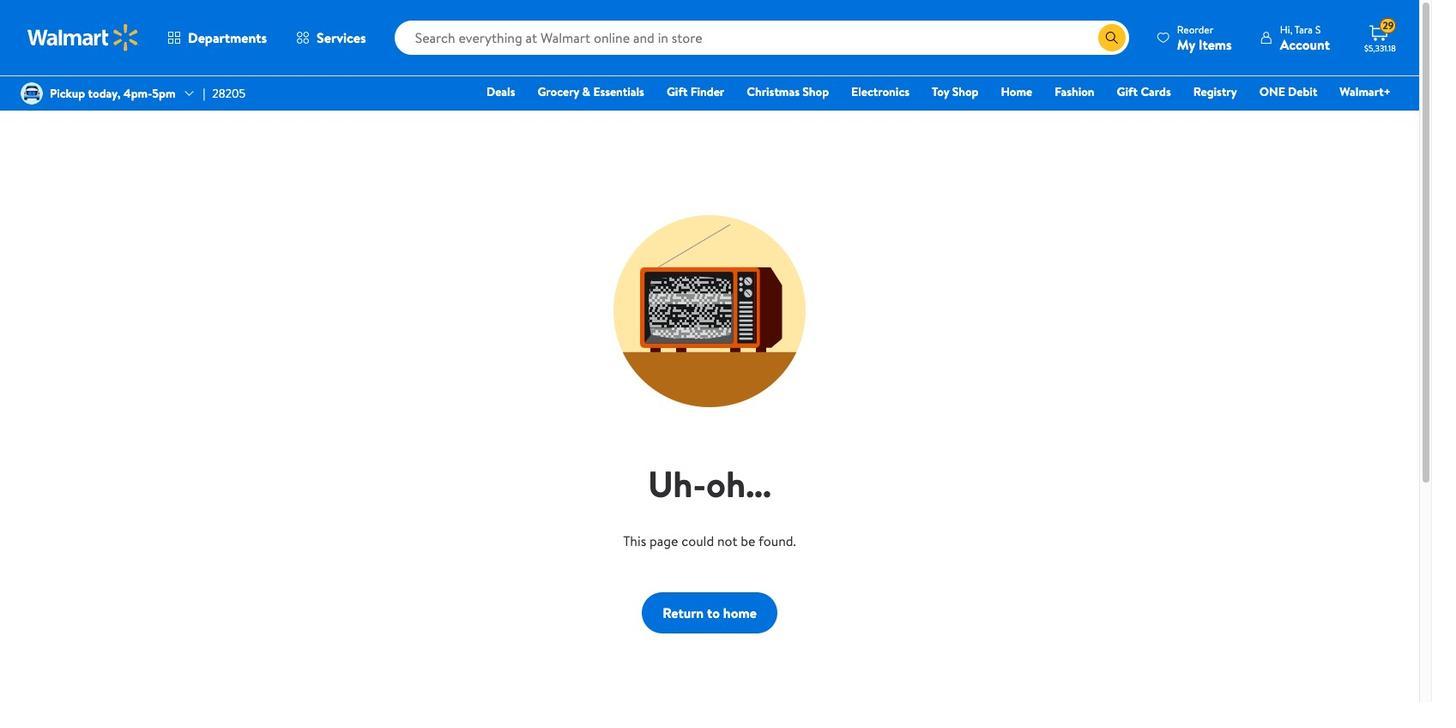 Task type: describe. For each thing, give the bounding box(es) containing it.
home link
[[993, 82, 1040, 101]]

to
[[707, 604, 720, 623]]

search icon image
[[1105, 31, 1119, 45]]

one
[[1260, 83, 1285, 100]]

this
[[623, 532, 646, 551]]

could
[[682, 532, 714, 551]]

found.
[[759, 532, 796, 551]]

hi, tara s account
[[1280, 22, 1330, 54]]

| 28205
[[203, 85, 246, 102]]

departments button
[[153, 17, 282, 58]]

return to home
[[663, 604, 757, 623]]

be
[[741, 532, 756, 551]]

toy
[[932, 83, 949, 100]]

hi,
[[1280, 22, 1293, 36]]

gift finder link
[[659, 82, 732, 101]]

grocery & essentials
[[538, 83, 644, 100]]

grocery & essentials link
[[530, 82, 652, 101]]

gift cards
[[1117, 83, 1171, 100]]

walmart image
[[27, 24, 139, 51]]

return
[[663, 604, 704, 623]]

toy shop link
[[924, 82, 986, 101]]

page
[[650, 532, 678, 551]]

home
[[723, 604, 757, 623]]

debit
[[1288, 83, 1318, 100]]

walmart+
[[1340, 83, 1391, 100]]

&
[[582, 83, 590, 100]]

christmas shop link
[[739, 82, 837, 101]]

walmart+ link
[[1332, 82, 1399, 101]]

reorder my items
[[1177, 22, 1232, 54]]

uh-oh...
[[648, 459, 772, 509]]

deals link
[[479, 82, 523, 101]]

this page could not be found.
[[623, 532, 796, 551]]

services button
[[282, 17, 381, 58]]

Search search field
[[394, 21, 1129, 55]]

4pm-
[[123, 85, 152, 102]]

s
[[1316, 22, 1321, 36]]

shop for toy shop
[[952, 83, 979, 100]]

electronics link
[[844, 82, 917, 101]]

departments
[[188, 28, 267, 47]]

registry
[[1194, 83, 1237, 100]]

5pm
[[152, 85, 176, 102]]



Task type: locate. For each thing, give the bounding box(es) containing it.
today,
[[88, 85, 121, 102]]

home
[[1001, 83, 1033, 100]]

tara
[[1295, 22, 1313, 36]]

28205
[[212, 85, 246, 102]]

christmas
[[747, 83, 800, 100]]

0 horizontal spatial shop
[[803, 83, 829, 100]]

registry link
[[1186, 82, 1245, 101]]

essentials
[[593, 83, 644, 100]]

services
[[317, 28, 366, 47]]

2 shop from the left
[[952, 83, 979, 100]]

pickup
[[50, 85, 85, 102]]

finder
[[691, 83, 725, 100]]

gift
[[667, 83, 688, 100], [1117, 83, 1138, 100]]

gift for gift cards
[[1117, 83, 1138, 100]]

 image
[[21, 82, 43, 105]]

1 horizontal spatial shop
[[952, 83, 979, 100]]

electronics
[[851, 83, 910, 100]]

0 horizontal spatial gift
[[667, 83, 688, 100]]

fashion link
[[1047, 82, 1102, 101]]

my
[[1177, 35, 1195, 54]]

fashion
[[1055, 83, 1095, 100]]

items
[[1199, 35, 1232, 54]]

gift left cards
[[1117, 83, 1138, 100]]

gift cards link
[[1109, 82, 1179, 101]]

shop right christmas
[[803, 83, 829, 100]]

Walmart Site-Wide search field
[[394, 21, 1129, 55]]

return to home link
[[642, 593, 777, 634]]

2 gift from the left
[[1117, 83, 1138, 100]]

christmas shop
[[747, 83, 829, 100]]

oh...
[[706, 459, 772, 509]]

$5,331.18
[[1365, 42, 1396, 54]]

1 shop from the left
[[803, 83, 829, 100]]

uh-
[[648, 459, 706, 509]]

1 gift from the left
[[667, 83, 688, 100]]

gift left finder
[[667, 83, 688, 100]]

1 horizontal spatial gift
[[1117, 83, 1138, 100]]

account
[[1280, 35, 1330, 54]]

gift finder
[[667, 83, 725, 100]]

|
[[203, 85, 205, 102]]

deals
[[487, 83, 515, 100]]

reorder
[[1177, 22, 1214, 36]]

gift inside 'link'
[[1117, 83, 1138, 100]]

not
[[717, 532, 738, 551]]

shop
[[803, 83, 829, 100], [952, 83, 979, 100]]

grocery
[[538, 83, 579, 100]]

pickup today, 4pm-5pm
[[50, 85, 176, 102]]

gift for gift finder
[[667, 83, 688, 100]]

one debit
[[1260, 83, 1318, 100]]

toy shop
[[932, 83, 979, 100]]

one debit link
[[1252, 82, 1325, 101]]

cards
[[1141, 83, 1171, 100]]

shop for christmas shop
[[803, 83, 829, 100]]

29
[[1383, 18, 1394, 33]]

shop right toy
[[952, 83, 979, 100]]



Task type: vqa. For each thing, say whether or not it's contained in the screenshot.
GIFT FINDER (4)
no



